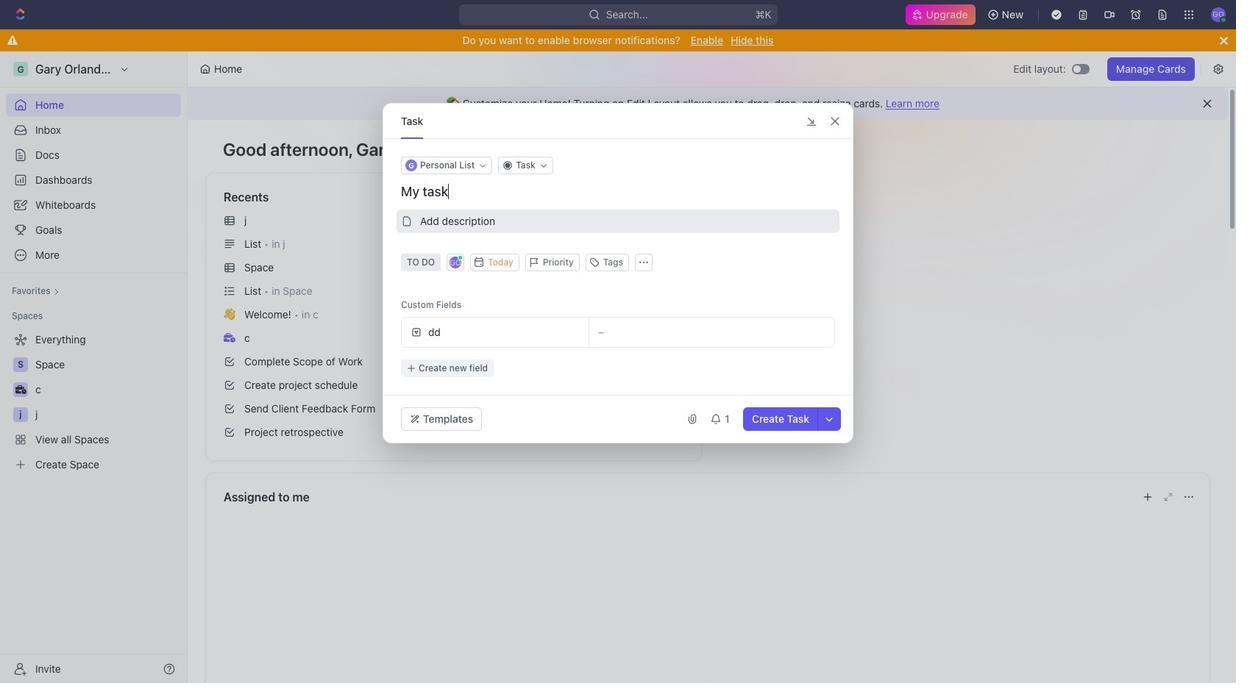 Task type: vqa. For each thing, say whether or not it's contained in the screenshot.
Custom Fields Element
yes



Task type: locate. For each thing, give the bounding box(es) containing it.
sidebar navigation
[[0, 52, 188, 684]]

tree
[[6, 328, 181, 477]]

alert
[[188, 88, 1229, 120]]

Task name or type '/' for commands text field
[[401, 183, 839, 201]]

dialog
[[383, 103, 854, 444]]



Task type: describe. For each thing, give the bounding box(es) containing it.
custom fields element
[[401, 317, 836, 378]]

tree inside sidebar navigation
[[6, 328, 181, 477]]

business time image
[[224, 333, 236, 343]]



